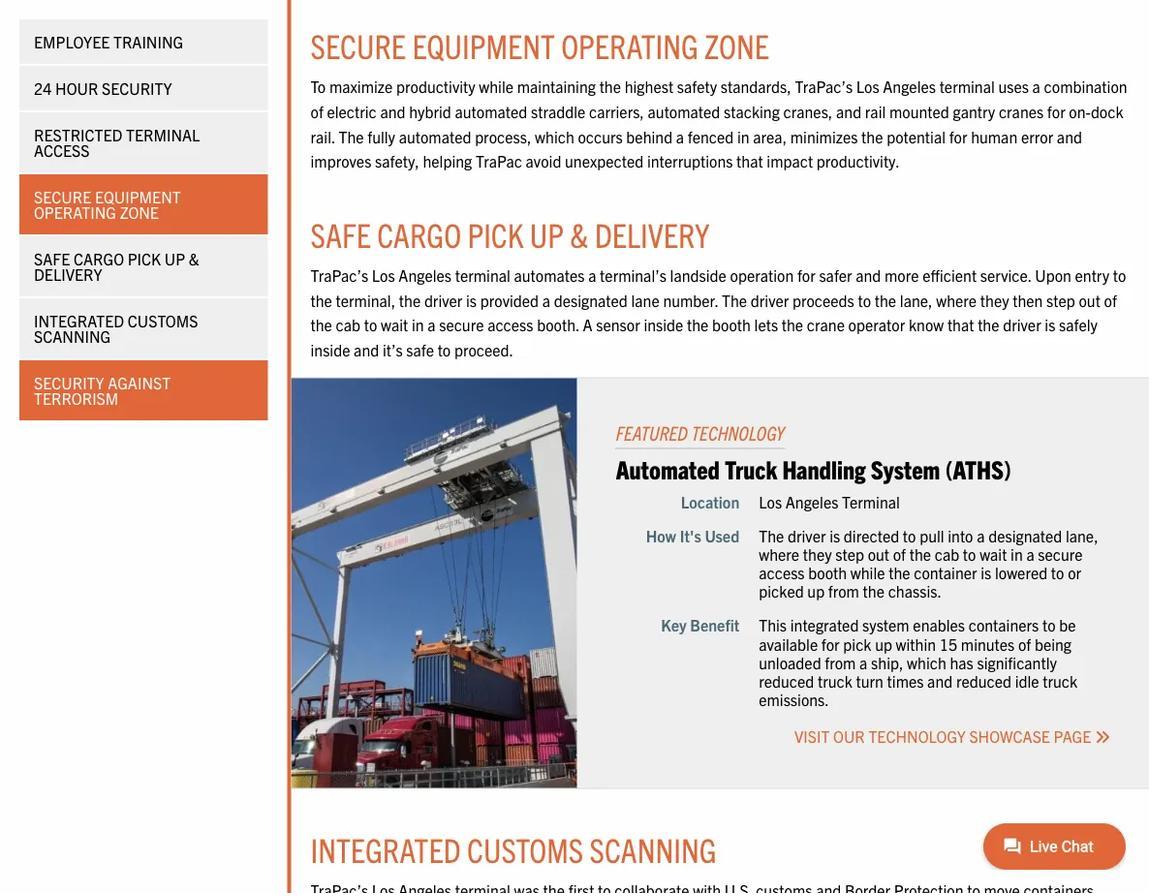 Task type: vqa. For each thing, say whether or not it's contained in the screenshot.
"terminal"
yes



Task type: locate. For each thing, give the bounding box(es) containing it.
a left ship,
[[860, 653, 868, 673]]

2 horizontal spatial the
[[759, 526, 784, 546]]

secure equipment operating zone down restricted terminal access
[[34, 187, 181, 222]]

of left pull
[[893, 545, 906, 564]]

to right entry
[[1113, 266, 1127, 285]]

pull
[[920, 526, 945, 546]]

0 horizontal spatial while
[[479, 77, 514, 97]]

of inside trapac's los angeles terminal automates a terminal's landside operation for safer and more efficient service. upon entry to the terminal, the driver is provided a designated lane number. the driver proceeds to the lane, where they then step out of the cab to wait in a secure access booth. a sensor inside the booth lets the crane operator know that the driver is safely inside and it's safe to proceed.
[[1104, 291, 1117, 310]]

0 vertical spatial terminal
[[940, 77, 995, 97]]

0 horizontal spatial angeles
[[399, 266, 452, 285]]

a
[[1033, 77, 1041, 97], [676, 127, 684, 146], [588, 266, 596, 285], [543, 291, 551, 310], [428, 315, 436, 335], [977, 526, 985, 546], [1027, 545, 1035, 564], [860, 653, 868, 673]]

1 vertical spatial scanning
[[590, 829, 717, 871]]

0 vertical spatial while
[[479, 77, 514, 97]]

0 vertical spatial which
[[535, 127, 574, 146]]

in right "into"
[[1011, 545, 1023, 564]]

0 vertical spatial secure equipment operating zone
[[311, 25, 770, 66]]

0 vertical spatial up
[[808, 582, 825, 601]]

1 vertical spatial up
[[875, 635, 893, 654]]

operation
[[730, 266, 794, 285]]

lane, up or
[[1066, 526, 1099, 546]]

from up integrated
[[828, 582, 860, 601]]

that
[[737, 152, 763, 171], [948, 315, 975, 335]]

step down upon
[[1047, 291, 1076, 310]]

error
[[1021, 127, 1054, 146]]

and up fully
[[380, 102, 406, 121]]

los inside 'to maximize productivity while maintaining the highest safety standards, trapac's los angeles terminal uses a combination of electric and hybrid automated straddle carriers, automated stacking cranes, and rail mounted gantry cranes for on-dock rail. the fully automated process, which occurs behind a fenced in area, minimizes the potential for human error and improves safety, helping trapac avoid unexpected interruptions that impact productivity.'
[[857, 77, 880, 97]]

1 horizontal spatial truck
[[1043, 672, 1078, 691]]

safe cargo pick up & delivery inside safe cargo pick up & delivery link
[[34, 249, 199, 284]]

0 vertical spatial secure
[[439, 315, 484, 335]]

out down entry
[[1079, 291, 1101, 310]]

1 vertical spatial customs
[[467, 829, 584, 871]]

they inside 'the driver is directed to pull into a designated lane, where they step out of the cab to wait in a secure access booth while the container is lowered to or picked up from the chassis.'
[[803, 545, 832, 564]]

in down the stacking
[[737, 127, 750, 146]]

0 vertical spatial angeles
[[883, 77, 936, 97]]

0 horizontal spatial delivery
[[34, 265, 102, 284]]

improves
[[311, 152, 372, 171]]

0 vertical spatial designated
[[554, 291, 628, 310]]

where inside trapac's los angeles terminal automates a terminal's landside operation for safer and more efficient service. upon entry to the terminal, the driver is provided a designated lane number. the driver proceeds to the lane, where they then step out of the cab to wait in a secure access booth. a sensor inside the booth lets the crane operator know that the driver is safely inside and it's safe to proceed.
[[936, 291, 977, 310]]

0 horizontal spatial in
[[412, 315, 424, 335]]

into
[[948, 526, 974, 546]]

1 vertical spatial trapac's
[[311, 266, 368, 285]]

hybrid
[[409, 102, 451, 121]]

0 horizontal spatial terminal
[[455, 266, 511, 285]]

driver up lets
[[751, 291, 789, 310]]

for
[[1048, 102, 1066, 121], [950, 127, 968, 146], [798, 266, 816, 285], [822, 635, 840, 654]]

cab inside 'the driver is directed to pull into a designated lane, where they step out of the cab to wait in a secure access booth while the container is lowered to or picked up from the chassis.'
[[935, 545, 960, 564]]

trapac's
[[795, 77, 853, 97], [311, 266, 368, 285]]

2 reduced from the left
[[957, 672, 1012, 691]]

driver down los angeles terminal
[[788, 526, 826, 546]]

1 horizontal spatial terminal
[[940, 77, 995, 97]]

operating up highest
[[561, 25, 699, 66]]

automated
[[455, 102, 528, 121], [648, 102, 720, 121], [399, 127, 471, 146]]

1 horizontal spatial the
[[722, 291, 747, 310]]

booth
[[712, 315, 751, 335], [809, 563, 847, 583]]

designated
[[554, 291, 628, 310], [989, 526, 1063, 546]]

1 vertical spatial access
[[759, 563, 805, 583]]

0 horizontal spatial equipment
[[95, 187, 181, 206]]

0 horizontal spatial scanning
[[34, 327, 111, 346]]

the right used
[[759, 526, 784, 546]]

0 horizontal spatial cargo
[[74, 249, 124, 268]]

picked
[[759, 582, 804, 601]]

1 horizontal spatial where
[[936, 291, 977, 310]]

used
[[705, 526, 740, 546]]

the down operation
[[722, 291, 747, 310]]

0 horizontal spatial cab
[[336, 315, 361, 335]]

from left turn
[[825, 653, 856, 673]]

0 vertical spatial from
[[828, 582, 860, 601]]

booth left lets
[[712, 315, 751, 335]]

featured technology automated truck handling system (aths)
[[616, 421, 1012, 485]]

equipment up productivity
[[412, 25, 555, 66]]

0 horizontal spatial trapac's
[[311, 266, 368, 285]]

maximize
[[329, 77, 393, 97]]

1 horizontal spatial cargo
[[377, 213, 461, 255]]

automates
[[514, 266, 585, 285]]

1 vertical spatial los
[[372, 266, 395, 285]]

cranes,
[[784, 102, 833, 121]]

of inside 'the driver is directed to pull into a designated lane, where they step out of the cab to wait in a secure access booth while the container is lowered to or picked up from the chassis.'
[[893, 545, 906, 564]]

which down straddle
[[535, 127, 574, 146]]

safe
[[311, 213, 371, 255], [34, 249, 70, 268]]

integrated customs scanning
[[34, 311, 198, 346], [311, 829, 717, 871]]

on-
[[1069, 102, 1091, 121]]

the inside 'the driver is directed to pull into a designated lane, where they step out of the cab to wait in a secure access booth while the container is lowered to or picked up from the chassis.'
[[759, 526, 784, 546]]

step inside 'the driver is directed to pull into a designated lane, where they step out of the cab to wait in a secure access booth while the container is lowered to or picked up from the chassis.'
[[836, 545, 865, 564]]

2 horizontal spatial in
[[1011, 545, 1023, 564]]

1 horizontal spatial angeles
[[786, 492, 839, 512]]

safe inside "safe cargo pick up & delivery"
[[34, 249, 70, 268]]

service.
[[981, 266, 1032, 285]]

automated down hybrid
[[399, 127, 471, 146]]

system
[[871, 454, 941, 485]]

scanning
[[34, 327, 111, 346], [590, 829, 717, 871]]

1 vertical spatial wait
[[980, 545, 1007, 564]]

of down entry
[[1104, 291, 1117, 310]]

1 truck from the left
[[818, 672, 853, 691]]

0 vertical spatial security
[[102, 79, 172, 98]]

that inside 'to maximize productivity while maintaining the highest safety standards, trapac's los angeles terminal uses a combination of electric and hybrid automated straddle carriers, automated stacking cranes, and rail mounted gantry cranes for on-dock rail. the fully automated process, which occurs behind a fenced in area, minimizes the potential for human error and improves safety, helping trapac avoid unexpected interruptions that impact productivity.'
[[737, 152, 763, 171]]

cargo down safety,
[[377, 213, 461, 255]]

more
[[885, 266, 919, 285]]

up up automates
[[530, 213, 564, 255]]

secure up 'proceed.'
[[439, 315, 484, 335]]

reduced down minutes
[[957, 672, 1012, 691]]

inside
[[644, 315, 684, 335], [311, 340, 350, 360]]

1 horizontal spatial scanning
[[590, 829, 717, 871]]

lane, up 'know'
[[900, 291, 933, 310]]

integrated customs scanning link
[[19, 299, 268, 359]]

employee
[[34, 32, 110, 51]]

1 vertical spatial that
[[948, 315, 975, 335]]

the
[[339, 127, 364, 146], [722, 291, 747, 310], [759, 526, 784, 546]]

0 horizontal spatial they
[[803, 545, 832, 564]]

lets
[[755, 315, 778, 335]]

ship,
[[871, 653, 904, 673]]

handling
[[783, 454, 866, 485]]

terminal up directed
[[842, 492, 900, 512]]

0 horizontal spatial secure
[[439, 315, 484, 335]]

and inside this integrated system enables containers to be available for pick up within 15 minutes of being unloaded from a ship, which has significantly reduced truck turn times and reduced idle truck emissions.
[[928, 672, 953, 691]]

lane, inside trapac's los angeles terminal automates a terminal's landside operation for safer and more efficient service. upon entry to the terminal, the driver is provided a designated lane number. the driver proceeds to the lane, where they then step out of the cab to wait in a secure access booth. a sensor inside the booth lets the crane operator know that the driver is safely inside and it's safe to proceed.
[[900, 291, 933, 310]]

operating
[[561, 25, 699, 66], [34, 203, 116, 222]]

in up safe
[[412, 315, 424, 335]]

and right times
[[928, 672, 953, 691]]

in for pick
[[412, 315, 424, 335]]

0 horizontal spatial integrated customs scanning
[[34, 311, 198, 346]]

0 horizontal spatial technology
[[692, 421, 785, 445]]

0 horizontal spatial lane,
[[900, 291, 933, 310]]

step down los angeles terminal
[[836, 545, 865, 564]]

1 vertical spatial inside
[[311, 340, 350, 360]]

for left safer
[[798, 266, 816, 285]]

access up this
[[759, 563, 805, 583]]

customs inside integrated customs scanning link
[[128, 311, 198, 331]]

los up terminal,
[[372, 266, 395, 285]]

2 vertical spatial angeles
[[786, 492, 839, 512]]

is left lowered
[[981, 563, 992, 583]]

0 horizontal spatial step
[[836, 545, 865, 564]]

designated up a
[[554, 291, 628, 310]]

inside down lane at the top
[[644, 315, 684, 335]]

up
[[530, 213, 564, 255], [165, 249, 185, 268]]

1 horizontal spatial equipment
[[412, 25, 555, 66]]

delivery up integrated customs scanning link
[[34, 265, 102, 284]]

security left against
[[34, 373, 104, 393]]

terminal,
[[336, 291, 396, 310]]

uses
[[999, 77, 1029, 97]]

up inside this integrated system enables containers to be available for pick up within 15 minutes of being unloaded from a ship, which has significantly reduced truck turn times and reduced idle truck emissions.
[[875, 635, 893, 654]]

it's
[[383, 340, 403, 360]]

and right safer
[[856, 266, 881, 285]]

wait
[[381, 315, 408, 335], [980, 545, 1007, 564]]

1 vertical spatial secure
[[34, 187, 91, 206]]

2 horizontal spatial angeles
[[883, 77, 936, 97]]

booth inside 'the driver is directed to pull into a designated lane, where they step out of the cab to wait in a secure access booth while the container is lowered to or picked up from the chassis.'
[[809, 563, 847, 583]]

0 vertical spatial integrated customs scanning
[[34, 311, 198, 346]]

customs
[[128, 311, 198, 331], [467, 829, 584, 871]]

0 vertical spatial in
[[737, 127, 750, 146]]

pick up the provided
[[468, 213, 524, 255]]

terminal up 'gantry'
[[940, 77, 995, 97]]

integrated
[[791, 616, 859, 636]]

0 vertical spatial step
[[1047, 291, 1076, 310]]

0 horizontal spatial inside
[[311, 340, 350, 360]]

proceeds
[[793, 291, 855, 310]]

1 horizontal spatial they
[[981, 291, 1009, 310]]

1 horizontal spatial customs
[[467, 829, 584, 871]]

while up process,
[[479, 77, 514, 97]]

cab down terminal,
[[336, 315, 361, 335]]

0 horizontal spatial access
[[488, 315, 534, 335]]

1 horizontal spatial which
[[907, 653, 947, 673]]

technology up truck at the bottom right
[[692, 421, 785, 445]]

angeles
[[883, 77, 936, 97], [399, 266, 452, 285], [786, 492, 839, 512]]

0 vertical spatial out
[[1079, 291, 1101, 310]]

security against terrorism link
[[19, 361, 268, 421]]

0 horizontal spatial reduced
[[759, 672, 814, 691]]

1 vertical spatial zone
[[120, 203, 159, 222]]

cargo down the secure equipment operating zone link
[[74, 249, 124, 268]]

truck left turn
[[818, 672, 853, 691]]

wait up it's
[[381, 315, 408, 335]]

0 horizontal spatial operating
[[34, 203, 116, 222]]

where down efficient
[[936, 291, 977, 310]]

pick
[[468, 213, 524, 255], [128, 249, 161, 268]]

1 vertical spatial booth
[[809, 563, 847, 583]]

0 horizontal spatial integrated
[[34, 311, 124, 331]]

for left pick
[[822, 635, 840, 654]]

0 vertical spatial that
[[737, 152, 763, 171]]

a left or
[[1027, 545, 1035, 564]]

1 horizontal spatial pick
[[468, 213, 524, 255]]

0 horizontal spatial booth
[[712, 315, 751, 335]]

directed
[[844, 526, 900, 546]]

booth right picked
[[809, 563, 847, 583]]

to down terminal,
[[364, 315, 377, 335]]

reduced down available
[[759, 672, 814, 691]]

where up picked
[[759, 545, 800, 564]]

of left being
[[1019, 635, 1031, 654]]

access inside trapac's los angeles terminal automates a terminal's landside operation for safer and more efficient service. upon entry to the terminal, the driver is provided a designated lane number. the driver proceeds to the lane, where they then step out of the cab to wait in a secure access booth. a sensor inside the booth lets the crane operator know that the driver is safely inside and it's safe to proceed.
[[488, 315, 534, 335]]

or
[[1068, 563, 1082, 583]]

from
[[828, 582, 860, 601], [825, 653, 856, 673]]

trapac's up terminal,
[[311, 266, 368, 285]]

1 horizontal spatial safe
[[311, 213, 371, 255]]

to left pull
[[903, 526, 916, 546]]

up down the secure equipment operating zone link
[[165, 249, 185, 268]]

0 horizontal spatial up
[[808, 582, 825, 601]]

it's
[[680, 526, 701, 546]]

the down electric
[[339, 127, 364, 146]]

1 vertical spatial integrated customs scanning
[[311, 829, 717, 871]]

safe cargo pick up & delivery down the secure equipment operating zone link
[[34, 249, 199, 284]]

0 vertical spatial where
[[936, 291, 977, 310]]

reduced
[[759, 672, 814, 691], [957, 672, 1012, 691]]

technology inside featured technology automated truck handling system (aths)
[[692, 421, 785, 445]]

zone inside the secure equipment operating zone link
[[120, 203, 159, 222]]

secure up be
[[1038, 545, 1083, 564]]

1 horizontal spatial out
[[1079, 291, 1101, 310]]

significantly
[[977, 653, 1057, 673]]

1 horizontal spatial secure
[[1038, 545, 1083, 564]]

up
[[808, 582, 825, 601], [875, 635, 893, 654]]

mounted
[[890, 102, 950, 121]]

safety
[[677, 77, 717, 97]]

0 horizontal spatial zone
[[120, 203, 159, 222]]

highest
[[625, 77, 674, 97]]

1 vertical spatial integrated
[[311, 829, 461, 871]]

in inside 'the driver is directed to pull into a designated lane, where they step out of the cab to wait in a secure access booth while the container is lowered to or picked up from the chassis.'
[[1011, 545, 1023, 564]]

secure up maximize
[[311, 25, 406, 66]]

equipment down restricted terminal access "link"
[[95, 187, 181, 206]]

a up interruptions
[[676, 127, 684, 146]]

wait inside 'the driver is directed to pull into a designated lane, where they step out of the cab to wait in a secure access booth while the container is lowered to or picked up from the chassis.'
[[980, 545, 1007, 564]]

pick
[[844, 635, 872, 654]]

cargo
[[377, 213, 461, 255], [74, 249, 124, 268]]

in inside 'to maximize productivity while maintaining the highest safety standards, trapac's los angeles terminal uses a combination of electric and hybrid automated straddle carriers, automated stacking cranes, and rail mounted gantry cranes for on-dock rail. the fully automated process, which occurs behind a fenced in area, minimizes the potential for human error and improves safety, helping trapac avoid unexpected interruptions that impact productivity.'
[[737, 127, 750, 146]]

they down service.
[[981, 291, 1009, 310]]

they
[[981, 291, 1009, 310], [803, 545, 832, 564]]

of
[[311, 102, 323, 121], [1104, 291, 1117, 310], [893, 545, 906, 564], [1019, 635, 1031, 654]]

1 vertical spatial from
[[825, 653, 856, 673]]

up right pick
[[875, 635, 893, 654]]

of inside this integrated system enables containers to be available for pick up within 15 minutes of being unloaded from a ship, which has significantly reduced truck turn times and reduced idle truck emissions.
[[1019, 635, 1031, 654]]

1 vertical spatial operating
[[34, 203, 116, 222]]

step
[[1047, 291, 1076, 310], [836, 545, 865, 564]]

1 horizontal spatial operating
[[561, 25, 699, 66]]

productivity.
[[817, 152, 900, 171]]

being
[[1035, 635, 1072, 654]]

from inside 'the driver is directed to pull into a designated lane, where they step out of the cab to wait in a secure access booth while the container is lowered to or picked up from the chassis.'
[[828, 582, 860, 601]]

area,
[[753, 127, 787, 146]]

1 horizontal spatial technology
[[869, 728, 966, 747]]

is
[[466, 291, 477, 310], [1045, 315, 1056, 335], [830, 526, 840, 546], [981, 563, 992, 583]]

page
[[1054, 728, 1092, 747]]

0 vertical spatial wait
[[381, 315, 408, 335]]

key
[[661, 616, 687, 636]]

1 vertical spatial designated
[[989, 526, 1063, 546]]

for inside trapac's los angeles terminal automates a terminal's landside operation for safer and more efficient service. upon entry to the terminal, the driver is provided a designated lane number. the driver proceeds to the lane, where they then step out of the cab to wait in a secure access booth. a sensor inside the booth lets the crane operator know that the driver is safely inside and it's safe to proceed.
[[798, 266, 816, 285]]

safe cargo pick up & delivery link
[[19, 236, 268, 297]]

15
[[940, 635, 958, 654]]

security down employee training link
[[102, 79, 172, 98]]

0 vertical spatial los
[[857, 77, 880, 97]]

0 vertical spatial trapac's
[[795, 77, 853, 97]]

the inside 'to maximize productivity while maintaining the highest safety standards, trapac's los angeles terminal uses a combination of electric and hybrid automated straddle carriers, automated stacking cranes, and rail mounted gantry cranes for on-dock rail. the fully automated process, which occurs behind a fenced in area, minimizes the potential for human error and improves safety, helping trapac avoid unexpected interruptions that impact productivity.'
[[339, 127, 364, 146]]

1 vertical spatial secure
[[1038, 545, 1083, 564]]

technology
[[692, 421, 785, 445], [869, 728, 966, 747]]

a inside this integrated system enables containers to be available for pick up within 15 minutes of being unloaded from a ship, which has significantly reduced truck turn times and reduced idle truck emissions.
[[860, 653, 868, 673]]

trapac's up cranes,
[[795, 77, 853, 97]]

out inside trapac's los angeles terminal automates a terminal's landside operation for safer and more efficient service. upon entry to the terminal, the driver is provided a designated lane number. the driver proceeds to the lane, where they then step out of the cab to wait in a secure access booth. a sensor inside the booth lets the crane operator know that the driver is safely inside and it's safe to proceed.
[[1079, 291, 1101, 310]]

1 horizontal spatial designated
[[989, 526, 1063, 546]]

delivery up terminal's
[[595, 213, 710, 255]]

that right 'know'
[[948, 315, 975, 335]]

1 horizontal spatial access
[[759, 563, 805, 583]]

0 horizontal spatial customs
[[128, 311, 198, 331]]

angeles up safe
[[399, 266, 452, 285]]

0 vertical spatial they
[[981, 291, 1009, 310]]

turn
[[856, 672, 884, 691]]

that inside trapac's los angeles terminal automates a terminal's landside operation for safer and more efficient service. upon entry to the terminal, the driver is provided a designated lane number. the driver proceeds to the lane, where they then step out of the cab to wait in a secure access booth. a sensor inside the booth lets the crane operator know that the driver is safely inside and it's safe to proceed.
[[948, 315, 975, 335]]

restricted
[[34, 125, 123, 144]]

wait right "into"
[[980, 545, 1007, 564]]

training
[[113, 32, 183, 51]]

terminal inside 'to maximize productivity while maintaining the highest safety standards, trapac's los angeles terminal uses a combination of electric and hybrid automated straddle carriers, automated stacking cranes, and rail mounted gantry cranes for on-dock rail. the fully automated process, which occurs behind a fenced in area, minimizes the potential for human error and improves safety, helping trapac avoid unexpected interruptions that impact productivity.'
[[940, 77, 995, 97]]

integrated
[[34, 311, 124, 331], [311, 829, 461, 871]]

while down directed
[[851, 563, 885, 583]]

24 hour security
[[34, 79, 172, 98]]

stacking
[[724, 102, 780, 121]]

1 vertical spatial in
[[412, 315, 424, 335]]

in inside trapac's los angeles terminal automates a terminal's landside operation for safer and more efficient service. upon entry to the terminal, the driver is provided a designated lane number. the driver proceeds to the lane, where they then step out of the cab to wait in a secure access booth. a sensor inside the booth lets the crane operator know that the driver is safely inside and it's safe to proceed.
[[412, 315, 424, 335]]

a left terminal's
[[588, 266, 596, 285]]

lane,
[[900, 291, 933, 310], [1066, 526, 1099, 546]]

within
[[896, 635, 936, 654]]

terminal up the provided
[[455, 266, 511, 285]]

inside down terminal,
[[311, 340, 350, 360]]

zone
[[705, 25, 770, 66], [120, 203, 159, 222]]

terminal down 24 hour security link
[[126, 125, 200, 144]]

access inside 'the driver is directed to pull into a designated lane, where they step out of the cab to wait in a secure access booth while the container is lowered to or picked up from the chassis.'
[[759, 563, 805, 583]]

1 vertical spatial which
[[907, 653, 947, 673]]

technology down times
[[869, 728, 966, 747]]

operating down access
[[34, 203, 116, 222]]

designated up lowered
[[989, 526, 1063, 546]]

number.
[[663, 291, 719, 310]]

to right pull
[[963, 545, 976, 564]]

secure down access
[[34, 187, 91, 206]]

to left be
[[1043, 616, 1056, 636]]

0 vertical spatial customs
[[128, 311, 198, 331]]

out up chassis.
[[868, 545, 890, 564]]

terminal
[[126, 125, 200, 144], [842, 492, 900, 512]]

cab inside trapac's los angeles terminal automates a terminal's landside operation for safer and more efficient service. upon entry to the terminal, the driver is provided a designated lane number. the driver proceeds to the lane, where they then step out of the cab to wait in a secure access booth. a sensor inside the booth lets the crane operator know that the driver is safely inside and it's safe to proceed.
[[336, 315, 361, 335]]



Task type: describe. For each thing, give the bounding box(es) containing it.
in for operating
[[737, 127, 750, 146]]

(aths)
[[946, 454, 1012, 485]]

automated down the safety
[[648, 102, 720, 121]]

to
[[311, 77, 326, 97]]

impact
[[767, 152, 813, 171]]

los inside trapac's los angeles terminal automates a terminal's landside operation for safer and more efficient service. upon entry to the terminal, the driver is provided a designated lane number. the driver proceeds to the lane, where they then step out of the cab to wait in a secure access booth. a sensor inside the booth lets the crane operator know that the driver is safely inside and it's safe to proceed.
[[372, 266, 395, 285]]

secure inside trapac's los angeles terminal automates a terminal's landside operation for safer and more efficient service. upon entry to the terminal, the driver is provided a designated lane number. the driver proceeds to the lane, where they then step out of the cab to wait in a secure access booth. a sensor inside the booth lets the crane operator know that the driver is safely inside and it's safe to proceed.
[[439, 315, 484, 335]]

driver inside 'the driver is directed to pull into a designated lane, where they step out of the cab to wait in a secure access booth while the container is lowered to or picked up from the chassis.'
[[788, 526, 826, 546]]

1 horizontal spatial delivery
[[595, 213, 710, 255]]

angeles inside trapac's los angeles terminal automates a terminal's landside operation for safer and more efficient service. upon entry to the terminal, the driver is provided a designated lane number. the driver proceeds to the lane, where they then step out of the cab to wait in a secure access booth. a sensor inside the booth lets the crane operator know that the driver is safely inside and it's safe to proceed.
[[399, 266, 452, 285]]

terminal inside trapac's los angeles terminal automates a terminal's landside operation for safer and more efficient service. upon entry to the terminal, the driver is provided a designated lane number. the driver proceeds to the lane, where they then step out of the cab to wait in a secure access booth. a sensor inside the booth lets the crane operator know that the driver is safely inside and it's safe to proceed.
[[455, 266, 511, 285]]

is down los angeles terminal
[[830, 526, 840, 546]]

and down on- on the top right
[[1057, 127, 1083, 146]]

where inside 'the driver is directed to pull into a designated lane, where they step out of the cab to wait in a secure access booth while the container is lowered to or picked up from the chassis.'
[[759, 545, 800, 564]]

0 vertical spatial operating
[[561, 25, 699, 66]]

occurs
[[578, 127, 623, 146]]

booth inside trapac's los angeles terminal automates a terminal's landside operation for safer and more efficient service. upon entry to the terminal, the driver is provided a designated lane number. the driver proceeds to the lane, where they then step out of the cab to wait in a secure access booth. a sensor inside the booth lets the crane operator know that the driver is safely inside and it's safe to proceed.
[[712, 315, 751, 335]]

1 horizontal spatial up
[[530, 213, 564, 255]]

0 horizontal spatial pick
[[128, 249, 161, 268]]

trapac's los angeles terminal automates a terminal's landside operation for safer and more efficient service. upon entry to the terminal, the driver is provided a designated lane number. the driver proceeds to the lane, where they then step out of the cab to wait in a secure access booth. a sensor inside the booth lets the crane operator know that the driver is safely inside and it's safe to proceed.
[[311, 266, 1127, 360]]

up inside 'the driver is directed to pull into a designated lane, where they step out of the cab to wait in a secure access booth while the container is lowered to or picked up from the chassis.'
[[808, 582, 825, 601]]

is left the provided
[[466, 291, 477, 310]]

a down automates
[[543, 291, 551, 310]]

restricted terminal access link
[[19, 112, 268, 173]]

1 vertical spatial terminal
[[842, 492, 900, 512]]

automated
[[616, 454, 720, 485]]

featured
[[616, 421, 688, 445]]

rail
[[865, 102, 886, 121]]

to inside this integrated system enables containers to be available for pick up within 15 minutes of being unloaded from a ship, which has significantly reduced truck turn times and reduced idle truck emissions.
[[1043, 616, 1056, 636]]

entry
[[1075, 266, 1110, 285]]

1 horizontal spatial inside
[[644, 315, 684, 335]]

gantry
[[953, 102, 996, 121]]

hour
[[55, 79, 98, 98]]

upon
[[1035, 266, 1072, 285]]

which inside 'to maximize productivity while maintaining the highest safety standards, trapac's los angeles terminal uses a combination of electric and hybrid automated straddle carriers, automated stacking cranes, and rail mounted gantry cranes for on-dock rail. the fully automated process, which occurs behind a fenced in area, minimizes the potential for human error and improves safety, helping trapac avoid unexpected interruptions that impact productivity.'
[[535, 127, 574, 146]]

fenced
[[688, 127, 734, 146]]

a right uses
[[1033, 77, 1041, 97]]

against
[[108, 373, 171, 393]]

efficient
[[923, 266, 977, 285]]

terminal inside restricted terminal access
[[126, 125, 200, 144]]

1 vertical spatial technology
[[869, 728, 966, 747]]

0 horizontal spatial &
[[189, 249, 199, 268]]

showcase
[[970, 728, 1051, 747]]

lowered
[[995, 563, 1048, 583]]

rail.
[[311, 127, 335, 146]]

container
[[914, 563, 978, 583]]

to maximize productivity while maintaining the highest safety standards, trapac's los angeles terminal uses a combination of electric and hybrid automated straddle carriers, automated stacking cranes, and rail mounted gantry cranes for on-dock rail. the fully automated process, which occurs behind a fenced in area, minimizes the potential for human error and improves safety, helping trapac avoid unexpected interruptions that impact productivity.
[[311, 77, 1128, 171]]

standards,
[[721, 77, 792, 97]]

access
[[34, 141, 90, 160]]

1 reduced from the left
[[759, 672, 814, 691]]

available
[[759, 635, 818, 654]]

out inside 'the driver is directed to pull into a designated lane, where they step out of the cab to wait in a secure access booth while the container is lowered to or picked up from the chassis.'
[[868, 545, 890, 564]]

to right safe
[[438, 340, 451, 360]]

dock
[[1091, 102, 1124, 121]]

trapac
[[476, 152, 522, 171]]

our
[[834, 728, 865, 747]]

containers
[[969, 616, 1039, 636]]

1 horizontal spatial safe cargo pick up & delivery
[[311, 213, 710, 255]]

and left rail
[[836, 102, 862, 121]]

visit our technology showcase page link
[[795, 728, 1111, 747]]

behind
[[626, 127, 673, 146]]

0 vertical spatial secure
[[311, 25, 406, 66]]

crane
[[807, 315, 845, 335]]

0 horizontal spatial up
[[165, 249, 185, 268]]

1 horizontal spatial &
[[570, 213, 589, 255]]

avoid
[[526, 152, 562, 171]]

driver down then
[[1003, 315, 1042, 335]]

while inside 'to maximize productivity while maintaining the highest safety standards, trapac's los angeles terminal uses a combination of electric and hybrid automated straddle carriers, automated stacking cranes, and rail mounted gantry cranes for on-dock rail. the fully automated process, which occurs behind a fenced in area, minimizes the potential for human error and improves safety, helping trapac avoid unexpected interruptions that impact productivity.'
[[479, 77, 514, 97]]

driver up safe
[[424, 291, 463, 310]]

designated inside trapac's los angeles terminal automates a terminal's landside operation for safer and more efficient service. upon entry to the terminal, the driver is provided a designated lane number. the driver proceeds to the lane, where they then step out of the cab to wait in a secure access booth. a sensor inside the booth lets the crane operator know that the driver is safely inside and it's safe to proceed.
[[554, 291, 628, 310]]

productivity
[[396, 77, 476, 97]]

is left safely
[[1045, 315, 1056, 335]]

trapac's inside trapac's los angeles terminal automates a terminal's landside operation for safer and more efficient service. upon entry to the terminal, the driver is provided a designated lane number. the driver proceeds to the lane, where they then step out of the cab to wait in a secure access booth. a sensor inside the booth lets the crane operator know that the driver is safely inside and it's safe to proceed.
[[311, 266, 368, 285]]

24 hour security link
[[19, 66, 268, 110]]

times
[[887, 672, 924, 691]]

to up operator
[[858, 291, 871, 310]]

safer
[[819, 266, 853, 285]]

truck
[[725, 454, 778, 485]]

emissions.
[[759, 691, 829, 710]]

landside
[[670, 266, 727, 285]]

enables
[[913, 616, 965, 636]]

1 horizontal spatial integrated
[[311, 829, 461, 871]]

minimizes
[[791, 127, 858, 146]]

unexpected
[[565, 152, 644, 171]]

1 horizontal spatial los
[[759, 492, 782, 512]]

helping
[[423, 152, 472, 171]]

fully
[[368, 127, 395, 146]]

for down 'gantry'
[[950, 127, 968, 146]]

24
[[34, 79, 52, 98]]

be
[[1060, 616, 1076, 636]]

lane, inside 'the driver is directed to pull into a designated lane, where they step out of the cab to wait in a secure access booth while the container is lowered to or picked up from the chassis.'
[[1066, 526, 1099, 546]]

secure inside 'the driver is directed to pull into a designated lane, where they step out of the cab to wait in a secure access booth while the container is lowered to or picked up from the chassis.'
[[1038, 545, 1083, 564]]

safely
[[1059, 315, 1098, 335]]

cargo inside "safe cargo pick up & delivery"
[[74, 249, 124, 268]]

1 horizontal spatial secure equipment operating zone
[[311, 25, 770, 66]]

the driver is directed to pull into a designated lane, where they step out of the cab to wait in a secure access booth while the container is lowered to or picked up from the chassis.
[[759, 526, 1099, 601]]

potential
[[887, 127, 946, 146]]

know
[[909, 315, 944, 335]]

lane
[[631, 291, 660, 310]]

scanning inside integrated customs scanning link
[[34, 327, 111, 346]]

1 vertical spatial secure equipment operating zone
[[34, 187, 181, 222]]

proceed.
[[454, 340, 514, 360]]

sensor
[[596, 315, 640, 335]]

trapac's inside 'to maximize productivity while maintaining the highest safety standards, trapac's los angeles terminal uses a combination of electric and hybrid automated straddle carriers, automated stacking cranes, and rail mounted gantry cranes for on-dock rail. the fully automated process, which occurs behind a fenced in area, minimizes the potential for human error and improves safety, helping trapac avoid unexpected interruptions that impact productivity.'
[[795, 77, 853, 97]]

secure equipment operating zone link
[[19, 174, 268, 235]]

booth.
[[537, 315, 579, 335]]

minutes
[[961, 635, 1015, 654]]

1 horizontal spatial integrated customs scanning
[[311, 829, 717, 871]]

for left on- on the top right
[[1048, 102, 1066, 121]]

visit our technology showcase page
[[795, 728, 1095, 747]]

step inside trapac's los angeles terminal automates a terminal's landside operation for safer and more efficient service. upon entry to the terminal, the driver is provided a designated lane number. the driver proceeds to the lane, where they then step out of the cab to wait in a secure access booth. a sensor inside the booth lets the crane operator know that the driver is safely inside and it's safe to proceed.
[[1047, 291, 1076, 310]]

for inside this integrated system enables containers to be available for pick up within 15 minutes of being unloaded from a ship, which has significantly reduced truck turn times and reduced idle truck emissions.
[[822, 635, 840, 654]]

from inside this integrated system enables containers to be available for pick up within 15 minutes of being unloaded from a ship, which has significantly reduced truck turn times and reduced idle truck emissions.
[[825, 653, 856, 673]]

1 vertical spatial delivery
[[34, 265, 102, 284]]

the inside trapac's los angeles terminal automates a terminal's landside operation for safer and more efficient service. upon entry to the terminal, the driver is provided a designated lane number. the driver proceeds to the lane, where they then step out of the cab to wait in a secure access booth. a sensor inside the booth lets the crane operator know that the driver is safely inside and it's safe to proceed.
[[722, 291, 747, 310]]

carriers,
[[589, 102, 644, 121]]

a
[[583, 315, 593, 335]]

they inside trapac's los angeles terminal automates a terminal's landside operation for safer and more efficient service. upon entry to the terminal, the driver is provided a designated lane number. the driver proceeds to the lane, where they then step out of the cab to wait in a secure access booth. a sensor inside the booth lets the crane operator know that the driver is safely inside and it's safe to proceed.
[[981, 291, 1009, 310]]

employee training link
[[19, 19, 268, 64]]

cranes
[[999, 102, 1044, 121]]

visit
[[795, 728, 830, 747]]

security inside security against terrorism
[[34, 373, 104, 393]]

safety,
[[375, 152, 419, 171]]

this
[[759, 616, 787, 636]]

then
[[1013, 291, 1043, 310]]

interruptions
[[647, 152, 733, 171]]

operating inside the secure equipment operating zone link
[[34, 203, 116, 222]]

of inside 'to maximize productivity while maintaining the highest safety standards, trapac's los angeles terminal uses a combination of electric and hybrid automated straddle carriers, automated stacking cranes, and rail mounted gantry cranes for on-dock rail. the fully automated process, which occurs behind a fenced in area, minimizes the potential for human error and improves safety, helping trapac avoid unexpected interruptions that impact productivity.'
[[311, 102, 323, 121]]

has
[[950, 653, 974, 673]]

maintaining
[[517, 77, 596, 97]]

automated up process,
[[455, 102, 528, 121]]

a up safe
[[428, 315, 436, 335]]

1 horizontal spatial zone
[[705, 25, 770, 66]]

terrorism
[[34, 389, 119, 408]]

restricted terminal access
[[34, 125, 200, 160]]

solid image
[[1095, 731, 1111, 746]]

while inside 'the driver is directed to pull into a designated lane, where they step out of the cab to wait in a secure access booth while the container is lowered to or picked up from the chassis.'
[[851, 563, 885, 583]]

and left it's
[[354, 340, 379, 360]]

to left or
[[1051, 563, 1065, 583]]

employee training
[[34, 32, 183, 51]]

which inside this integrated system enables containers to be available for pick up within 15 minutes of being unloaded from a ship, which has significantly reduced truck turn times and reduced idle truck emissions.
[[907, 653, 947, 673]]

security against terrorism
[[34, 373, 171, 408]]

how
[[646, 526, 676, 546]]

location
[[681, 492, 740, 512]]

angeles inside 'to maximize productivity while maintaining the highest safety standards, trapac's los angeles terminal uses a combination of electric and hybrid automated straddle carriers, automated stacking cranes, and rail mounted gantry cranes for on-dock rail. the fully automated process, which occurs behind a fenced in area, minimizes the potential for human error and improves safety, helping trapac avoid unexpected interruptions that impact productivity.'
[[883, 77, 936, 97]]

designated inside 'the driver is directed to pull into a designated lane, where they step out of the cab to wait in a secure access booth while the container is lowered to or picked up from the chassis.'
[[989, 526, 1063, 546]]

unloaded
[[759, 653, 822, 673]]

wait inside trapac's los angeles terminal automates a terminal's landside operation for safer and more efficient service. upon entry to the terminal, the driver is provided a designated lane number. the driver proceeds to the lane, where they then step out of the cab to wait in a secure access booth. a sensor inside the booth lets the crane operator know that the driver is safely inside and it's safe to proceed.
[[381, 315, 408, 335]]

2 truck from the left
[[1043, 672, 1078, 691]]

a right "into"
[[977, 526, 985, 546]]



